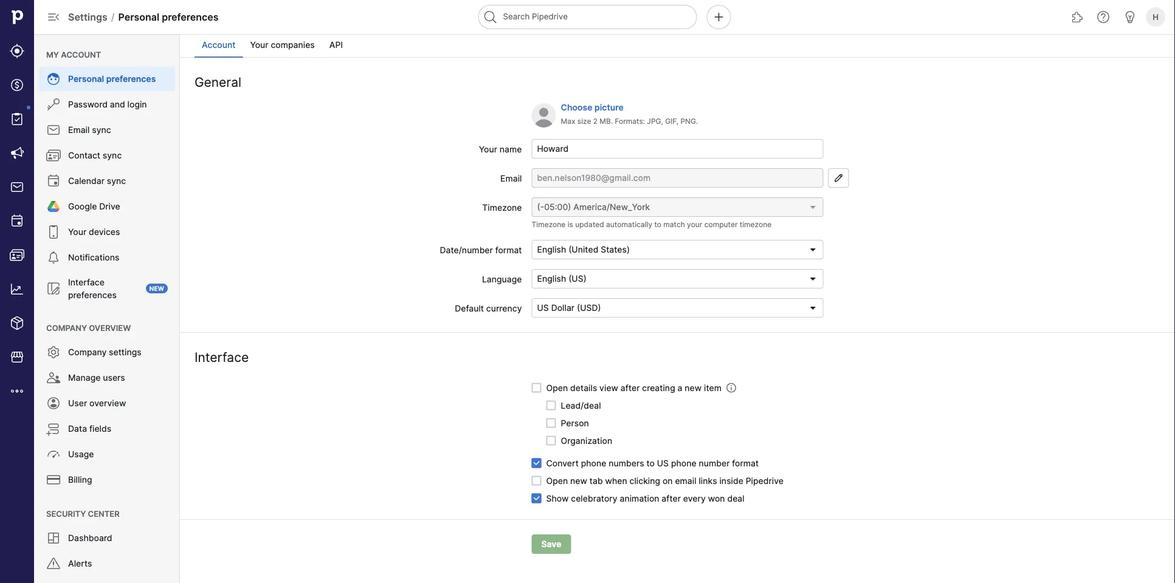 Task type: locate. For each thing, give the bounding box(es) containing it.
after
[[621, 383, 640, 393], [662, 494, 681, 504]]

color undefined image inside google drive "link"
[[46, 199, 61, 214]]

timezone down (-
[[532, 220, 566, 229]]

timezone is updated automatically to match your computer timezone
[[532, 220, 772, 229]]

2 phone from the left
[[671, 459, 697, 469]]

Search Pipedrive field
[[478, 5, 697, 29]]

color undefined image for personal preferences
[[46, 72, 61, 86]]

preferences up "company overview"
[[68, 290, 117, 300]]

0 vertical spatial new
[[685, 383, 702, 393]]

interface preferences
[[68, 277, 117, 300]]

personal inside menu item
[[68, 74, 104, 84]]

color undefined image inside email sync link
[[46, 123, 61, 137]]

english (us)
[[537, 274, 587, 284]]

color undefined image inside billing link
[[46, 473, 61, 488]]

timezone
[[740, 220, 772, 229]]

security center
[[46, 510, 120, 519]]

currency
[[486, 303, 522, 314]]

overview
[[89, 324, 131, 333], [89, 399, 126, 409]]

timezone for timezone is updated automatically to match your computer timezone
[[532, 220, 566, 229]]

color undefined image left "manage"
[[46, 371, 61, 386]]

your name
[[479, 144, 522, 154]]

account
[[61, 50, 101, 59]]

settings
[[68, 11, 107, 23]]

sync up drive
[[107, 176, 126, 186]]

color undefined image inside company settings link
[[46, 345, 61, 360]]

color undefined image inside usage link
[[46, 448, 61, 462]]

color undefined image for contact sync
[[46, 148, 61, 163]]

color undefined image inside alerts link
[[46, 557, 61, 572]]

timezone
[[482, 203, 522, 213], [532, 220, 566, 229]]

1 english from the top
[[537, 245, 566, 255]]

1 horizontal spatial interface
[[195, 350, 249, 365]]

0 vertical spatial format
[[495, 245, 522, 255]]

billing link
[[39, 468, 175, 493]]

None text field
[[532, 139, 824, 159]]

2 vertical spatial your
[[68, 227, 86, 237]]

0 vertical spatial overview
[[89, 324, 131, 333]]

data fields
[[68, 424, 111, 435]]

number
[[699, 459, 730, 469]]

color undefined image
[[46, 72, 61, 86], [46, 97, 61, 112], [10, 112, 24, 126], [46, 123, 61, 137], [46, 148, 61, 163], [46, 251, 61, 265], [46, 282, 61, 296], [46, 371, 61, 386], [46, 422, 61, 437], [46, 473, 61, 488], [46, 531, 61, 546]]

email for email sync
[[68, 125, 90, 135]]

1 horizontal spatial after
[[662, 494, 681, 504]]

1 horizontal spatial your
[[250, 40, 269, 50]]

personal preferences
[[68, 74, 156, 84]]

color undefined image left billing
[[46, 473, 61, 488]]

english inside english (us) popup button
[[537, 274, 566, 284]]

and
[[110, 99, 125, 110]]

0 horizontal spatial email
[[68, 125, 90, 135]]

your companies
[[250, 40, 315, 50]]

color undefined image right insights image
[[46, 282, 61, 296]]

1 vertical spatial preferences
[[106, 74, 156, 84]]

5 color undefined image from the top
[[46, 396, 61, 411]]

US Dollar (USD) field
[[532, 299, 824, 318]]

personal right /
[[118, 11, 159, 23]]

timezone left (-
[[482, 203, 522, 213]]

0 horizontal spatial us
[[537, 303, 549, 313]]

overview up company settings link
[[89, 324, 131, 333]]

language
[[482, 274, 522, 285]]

0 horizontal spatial personal
[[68, 74, 104, 84]]

3 color undefined image from the top
[[46, 225, 61, 240]]

email up contact at the left
[[68, 125, 90, 135]]

color undefined image left data
[[46, 422, 61, 437]]

insights image
[[10, 282, 24, 297]]

0 vertical spatial company
[[46, 324, 87, 333]]

color undefined image inside 'data fields' link
[[46, 422, 61, 437]]

menu toggle image
[[46, 10, 61, 24]]

1 vertical spatial interface
[[195, 350, 249, 365]]

color undefined image for dashboard
[[46, 531, 61, 546]]

your left "name"
[[479, 144, 497, 154]]

2 vertical spatial sync
[[107, 176, 126, 186]]

color undefined image
[[46, 174, 61, 189], [46, 199, 61, 214], [46, 225, 61, 240], [46, 345, 61, 360], [46, 396, 61, 411], [46, 448, 61, 462], [46, 557, 61, 572]]

0 vertical spatial preferences
[[162, 11, 219, 23]]

company up company settings
[[46, 324, 87, 333]]

new right a
[[685, 383, 702, 393]]

your inside menu
[[68, 227, 86, 237]]

(-05:00) America/New_York field
[[532, 198, 824, 217]]

new left tab
[[570, 476, 587, 486]]

new
[[685, 383, 702, 393], [570, 476, 587, 486]]

after for creating
[[621, 383, 640, 393]]

color undefined image for company
[[46, 345, 61, 360]]

personal preferences menu item
[[34, 67, 180, 91]]

company overview
[[46, 324, 131, 333]]

2 color undefined image from the top
[[46, 199, 61, 214]]

calendar sync link
[[39, 169, 175, 193]]

0 vertical spatial interface
[[68, 277, 105, 288]]

overview down manage users link at left
[[89, 399, 126, 409]]

numbers
[[609, 459, 644, 469]]

4 color undefined image from the top
[[46, 345, 61, 360]]

mb.
[[600, 117, 613, 126]]

0 horizontal spatial format
[[495, 245, 522, 255]]

open up show
[[546, 476, 568, 486]]

0 vertical spatial us
[[537, 303, 549, 313]]

after right view
[[621, 383, 640, 393]]

0 horizontal spatial timezone
[[482, 203, 522, 213]]

color undefined image right contacts image
[[46, 251, 61, 265]]

7 color undefined image from the top
[[46, 557, 61, 572]]

color undefined image left user
[[46, 396, 61, 411]]

color undefined image for email sync
[[46, 123, 61, 137]]

personal down account
[[68, 74, 104, 84]]

clicking
[[630, 476, 660, 486]]

1 vertical spatial email
[[501, 173, 522, 184]]

users
[[103, 373, 125, 383]]

default
[[455, 303, 484, 314]]

organization
[[561, 436, 613, 446]]

color primary image
[[832, 173, 846, 183], [808, 203, 818, 212], [808, 245, 818, 255], [808, 303, 818, 313], [546, 401, 556, 411], [546, 436, 556, 446], [532, 476, 542, 486], [532, 494, 542, 504]]

menu item
[[34, 578, 180, 584]]

2 vertical spatial preferences
[[68, 290, 117, 300]]

preferences up account
[[162, 11, 219, 23]]

interface
[[68, 277, 105, 288], [195, 350, 249, 365]]

your down google
[[68, 227, 86, 237]]

1 vertical spatial your
[[479, 144, 497, 154]]

1 vertical spatial overview
[[89, 399, 126, 409]]

color primary image for person
[[546, 419, 556, 428]]

date/number format
[[440, 245, 522, 255]]

color undefined image right activities icon
[[46, 225, 61, 240]]

color undefined image left 'email sync'
[[46, 123, 61, 137]]

0 vertical spatial sync
[[92, 125, 111, 135]]

lead/deal
[[561, 401, 601, 411]]

2
[[593, 117, 598, 126]]

company for company settings
[[68, 348, 107, 358]]

your left the 'companies'
[[250, 40, 269, 50]]

company inside company settings link
[[68, 348, 107, 358]]

dashboard link
[[39, 527, 175, 551]]

0 horizontal spatial phone
[[581, 459, 607, 469]]

english inside english (united states) popup button
[[537, 245, 566, 255]]

0 horizontal spatial after
[[621, 383, 640, 393]]

us
[[537, 303, 549, 313], [657, 459, 669, 469]]

English (US) field
[[532, 269, 824, 289]]

1 horizontal spatial personal
[[118, 11, 159, 23]]

1 vertical spatial sync
[[103, 151, 122, 161]]

preferences up the login
[[106, 74, 156, 84]]

open new tab when clicking on email links inside pipedrive
[[546, 476, 784, 486]]

0 vertical spatial after
[[621, 383, 640, 393]]

1 horizontal spatial new
[[685, 383, 702, 393]]

1 horizontal spatial timezone
[[532, 220, 566, 229]]

english for english (us)
[[537, 274, 566, 284]]

color undefined image inside contact sync link
[[46, 148, 61, 163]]

color primary image for convert phone numbers to us phone number format
[[532, 459, 542, 469]]

preferences inside menu item
[[106, 74, 156, 84]]

save
[[542, 540, 562, 550]]

phone up tab
[[581, 459, 607, 469]]

sync down password and login link
[[92, 125, 111, 135]]

0 vertical spatial personal
[[118, 11, 159, 23]]

company
[[46, 324, 87, 333], [68, 348, 107, 358]]

color undefined image left usage
[[46, 448, 61, 462]]

color undefined image for notifications
[[46, 251, 61, 265]]

2 english from the top
[[537, 274, 566, 284]]

1 vertical spatial english
[[537, 274, 566, 284]]

after for every
[[662, 494, 681, 504]]

color undefined image for your
[[46, 225, 61, 240]]

usage
[[68, 450, 94, 460]]

color undefined image left calendar
[[46, 174, 61, 189]]

links
[[699, 476, 717, 486]]

1 color undefined image from the top
[[46, 174, 61, 189]]

deals image
[[10, 78, 24, 92]]

name
[[500, 144, 522, 154]]

2 open from the top
[[546, 476, 568, 486]]

manage
[[68, 373, 101, 383]]

alerts
[[68, 559, 92, 570]]

email down "name"
[[501, 173, 522, 184]]

color undefined image left alerts
[[46, 557, 61, 572]]

us up the open new tab when clicking on email links inside pipedrive
[[657, 459, 669, 469]]

1 vertical spatial timezone
[[532, 220, 566, 229]]

1 vertical spatial after
[[662, 494, 681, 504]]

timezone for timezone
[[482, 203, 522, 213]]

devices
[[89, 227, 120, 237]]

(usd)
[[577, 303, 601, 313]]

calendar
[[68, 176, 105, 186]]

0 horizontal spatial interface
[[68, 277, 105, 288]]

color primary image inside us dollar (usd) popup button
[[808, 303, 818, 313]]

1 vertical spatial new
[[570, 476, 587, 486]]

color undefined image inside notifications link
[[46, 251, 61, 265]]

color undefined image inside manage users link
[[46, 371, 61, 386]]

sales inbox image
[[10, 180, 24, 195]]

interface inside the "interface preferences"
[[68, 277, 105, 288]]

english left (us) at the left
[[537, 274, 566, 284]]

settings
[[109, 348, 141, 358]]

color undefined image inside your devices link
[[46, 225, 61, 240]]

1 vertical spatial company
[[68, 348, 107, 358]]

1 horizontal spatial email
[[501, 173, 522, 184]]

a
[[678, 383, 683, 393]]

color undefined image left password
[[46, 97, 61, 112]]

1 horizontal spatial format
[[732, 459, 759, 469]]

user overview link
[[39, 392, 175, 416]]

color primary image inside english (united states) popup button
[[808, 245, 818, 255]]

google
[[68, 202, 97, 212]]

color undefined image for user
[[46, 396, 61, 411]]

color primary image
[[808, 274, 818, 284], [532, 383, 542, 393], [546, 419, 556, 428], [532, 459, 542, 469]]

color undefined image inside calendar sync link
[[46, 174, 61, 189]]

leads image
[[10, 44, 24, 58]]

personal
[[118, 11, 159, 23], [68, 74, 104, 84]]

color undefined image left google
[[46, 199, 61, 214]]

to up 'clicking'
[[647, 459, 655, 469]]

6 color undefined image from the top
[[46, 448, 61, 462]]

menu
[[0, 0, 34, 584], [34, 34, 180, 584]]

0 horizontal spatial your
[[68, 227, 86, 237]]

us left dollar
[[537, 303, 549, 313]]

usage link
[[39, 443, 175, 467]]

1 vertical spatial personal
[[68, 74, 104, 84]]

your
[[250, 40, 269, 50], [479, 144, 497, 154], [68, 227, 86, 237]]

1 horizontal spatial phone
[[671, 459, 697, 469]]

match
[[664, 220, 685, 229]]

new
[[150, 285, 164, 293]]

color undefined image left contact at the left
[[46, 148, 61, 163]]

gif,
[[665, 117, 679, 126]]

choose picture max size 2 mb. formats: jpg, gif, png.
[[561, 102, 698, 126]]

convert
[[546, 459, 579, 469]]

interface for interface preferences
[[68, 277, 105, 288]]

your devices link
[[39, 220, 175, 244]]

phone
[[581, 459, 607, 469], [671, 459, 697, 469]]

phone up email
[[671, 459, 697, 469]]

1 open from the top
[[546, 383, 568, 393]]

default currency
[[455, 303, 522, 314]]

0 vertical spatial email
[[68, 125, 90, 135]]

jpg,
[[647, 117, 663, 126]]

format up language
[[495, 245, 522, 255]]

color undefined image inside user overview link
[[46, 396, 61, 411]]

personal preferences link
[[39, 67, 175, 91]]

open for open details view after creating a new item
[[546, 383, 568, 393]]

None email field
[[532, 168, 824, 188]]

english up english (us)
[[537, 245, 566, 255]]

h
[[1153, 12, 1159, 22]]

account
[[202, 40, 236, 50]]

color undefined image down security
[[46, 531, 61, 546]]

dollar
[[551, 303, 575, 313]]

1 vertical spatial us
[[657, 459, 669, 469]]

after down on on the right bottom of page
[[662, 494, 681, 504]]

to left match
[[655, 220, 662, 229]]

interface for interface
[[195, 350, 249, 365]]

0 vertical spatial timezone
[[482, 203, 522, 213]]

1 vertical spatial open
[[546, 476, 568, 486]]

company down "company overview"
[[68, 348, 107, 358]]

0 vertical spatial open
[[546, 383, 568, 393]]

color undefined image inside personal preferences link
[[46, 72, 61, 86]]

color undefined image down my
[[46, 72, 61, 86]]

color undefined image inside password and login link
[[46, 97, 61, 112]]

0 vertical spatial your
[[250, 40, 269, 50]]

convert phone numbers to us phone number format
[[546, 459, 759, 469]]

color undefined image inside dashboard link
[[46, 531, 61, 546]]

color undefined image right marketplace "icon" at left
[[46, 345, 61, 360]]

format up inside
[[732, 459, 759, 469]]

0 vertical spatial english
[[537, 245, 566, 255]]

2 horizontal spatial your
[[479, 144, 497, 154]]

color undefined image for data fields
[[46, 422, 61, 437]]

sync down email sync link
[[103, 151, 122, 161]]

your devices
[[68, 227, 120, 237]]

open left details
[[546, 383, 568, 393]]



Task type: describe. For each thing, give the bounding box(es) containing it.
password
[[68, 99, 108, 110]]

color primary image inside (-05:00) america/new_york field
[[808, 203, 818, 212]]

color undefined image up the "campaigns" icon
[[10, 112, 24, 126]]

your for your name
[[479, 144, 497, 154]]

open details view after creating a new item
[[546, 383, 722, 393]]

my
[[46, 50, 59, 59]]

png.
[[681, 117, 698, 126]]

1 vertical spatial to
[[647, 459, 655, 469]]

your for your devices
[[68, 227, 86, 237]]

company for company overview
[[46, 324, 87, 333]]

manage users
[[68, 373, 125, 383]]

when
[[605, 476, 627, 486]]

contact
[[68, 151, 100, 161]]

alerts link
[[39, 552, 175, 577]]

info image
[[727, 383, 736, 393]]

updated
[[575, 220, 604, 229]]

color primary image for open details view after creating a new item
[[532, 383, 542, 393]]

user overview
[[68, 399, 126, 409]]

marketplace image
[[10, 350, 24, 365]]

animation
[[620, 494, 660, 504]]

drive
[[99, 202, 120, 212]]

calendar sync
[[68, 176, 126, 186]]

color primary image inside english (us) popup button
[[808, 274, 818, 284]]

google drive link
[[39, 195, 175, 219]]

manage users link
[[39, 366, 175, 390]]

(us)
[[569, 274, 587, 284]]

1 vertical spatial format
[[732, 459, 759, 469]]

password and login link
[[39, 92, 175, 117]]

(united
[[569, 245, 599, 255]]

settings / personal preferences
[[68, 11, 219, 23]]

contacts image
[[10, 248, 24, 263]]

details
[[570, 383, 597, 393]]

activities image
[[10, 214, 24, 229]]

my account
[[46, 50, 101, 59]]

1 horizontal spatial us
[[657, 459, 669, 469]]

data
[[68, 424, 87, 435]]

color undefined image for google
[[46, 199, 61, 214]]

/
[[111, 11, 115, 23]]

sync for email sync
[[92, 125, 111, 135]]

your for your companies
[[250, 40, 269, 50]]

date/number
[[440, 245, 493, 255]]

size
[[578, 117, 591, 126]]

english (us) button
[[532, 269, 824, 289]]

your
[[687, 220, 703, 229]]

0 horizontal spatial new
[[570, 476, 587, 486]]

05:00)
[[544, 202, 571, 213]]

every
[[683, 494, 706, 504]]

picture
[[595, 102, 624, 113]]

choose
[[561, 102, 593, 113]]

products image
[[10, 316, 24, 331]]

dashboard
[[68, 534, 112, 544]]

general
[[195, 74, 241, 90]]

english (united states)
[[537, 245, 630, 255]]

us dollar (usd)
[[537, 303, 601, 313]]

preferences for personal preferences
[[106, 74, 156, 84]]

fields
[[89, 424, 111, 435]]

quick help image
[[1096, 10, 1111, 24]]

sales assistant image
[[1123, 10, 1138, 24]]

security
[[46, 510, 86, 519]]

menu containing personal preferences
[[34, 34, 180, 584]]

show celebratory animation after every won deal
[[546, 494, 745, 504]]

color undefined image for calendar
[[46, 174, 61, 189]]

user
[[68, 399, 87, 409]]

data fields link
[[39, 417, 175, 441]]

home image
[[8, 8, 26, 26]]

(-
[[537, 202, 544, 213]]

color undefined image for interface preferences
[[46, 282, 61, 296]]

deal
[[728, 494, 745, 504]]

preferences for interface preferences
[[68, 290, 117, 300]]

email
[[675, 476, 697, 486]]

sync for contact sync
[[103, 151, 122, 161]]

save button
[[532, 535, 571, 555]]

open for open new tab when clicking on email links inside pipedrive
[[546, 476, 568, 486]]

notifications link
[[39, 246, 175, 270]]

notifications
[[68, 253, 119, 263]]

color undefined image for billing
[[46, 473, 61, 488]]

company settings link
[[39, 341, 175, 365]]

us dollar (usd) button
[[532, 299, 824, 318]]

english (united states) button
[[532, 240, 824, 260]]

inside
[[720, 476, 744, 486]]

(-05:00) america/new_york
[[537, 202, 650, 213]]

english for english (united states)
[[537, 245, 566, 255]]

celebratory
[[571, 494, 618, 504]]

quick add image
[[712, 10, 726, 24]]

overview for user overview
[[89, 399, 126, 409]]

overview for company overview
[[89, 324, 131, 333]]

computer
[[705, 220, 738, 229]]

email sync
[[68, 125, 111, 135]]

more image
[[10, 384, 24, 399]]

won
[[708, 494, 725, 504]]

google drive
[[68, 202, 120, 212]]

campaigns image
[[10, 146, 24, 161]]

america/new_york
[[574, 202, 650, 213]]

h button
[[1144, 5, 1168, 29]]

api
[[329, 40, 343, 50]]

company settings
[[68, 348, 141, 358]]

email for email
[[501, 173, 522, 184]]

0 vertical spatial to
[[655, 220, 662, 229]]

billing
[[68, 475, 92, 486]]

sync for calendar sync
[[107, 176, 126, 186]]

on
[[663, 476, 673, 486]]

view
[[600, 383, 618, 393]]

us inside popup button
[[537, 303, 549, 313]]

color undefined image for manage users
[[46, 371, 61, 386]]

English (United States) field
[[532, 240, 824, 260]]

states)
[[601, 245, 630, 255]]

color undefined image for password and login
[[46, 97, 61, 112]]

1 phone from the left
[[581, 459, 607, 469]]

companies
[[271, 40, 315, 50]]



Task type: vqa. For each thing, say whether or not it's contained in the screenshot.
Alerts in the bottom left of the page
yes



